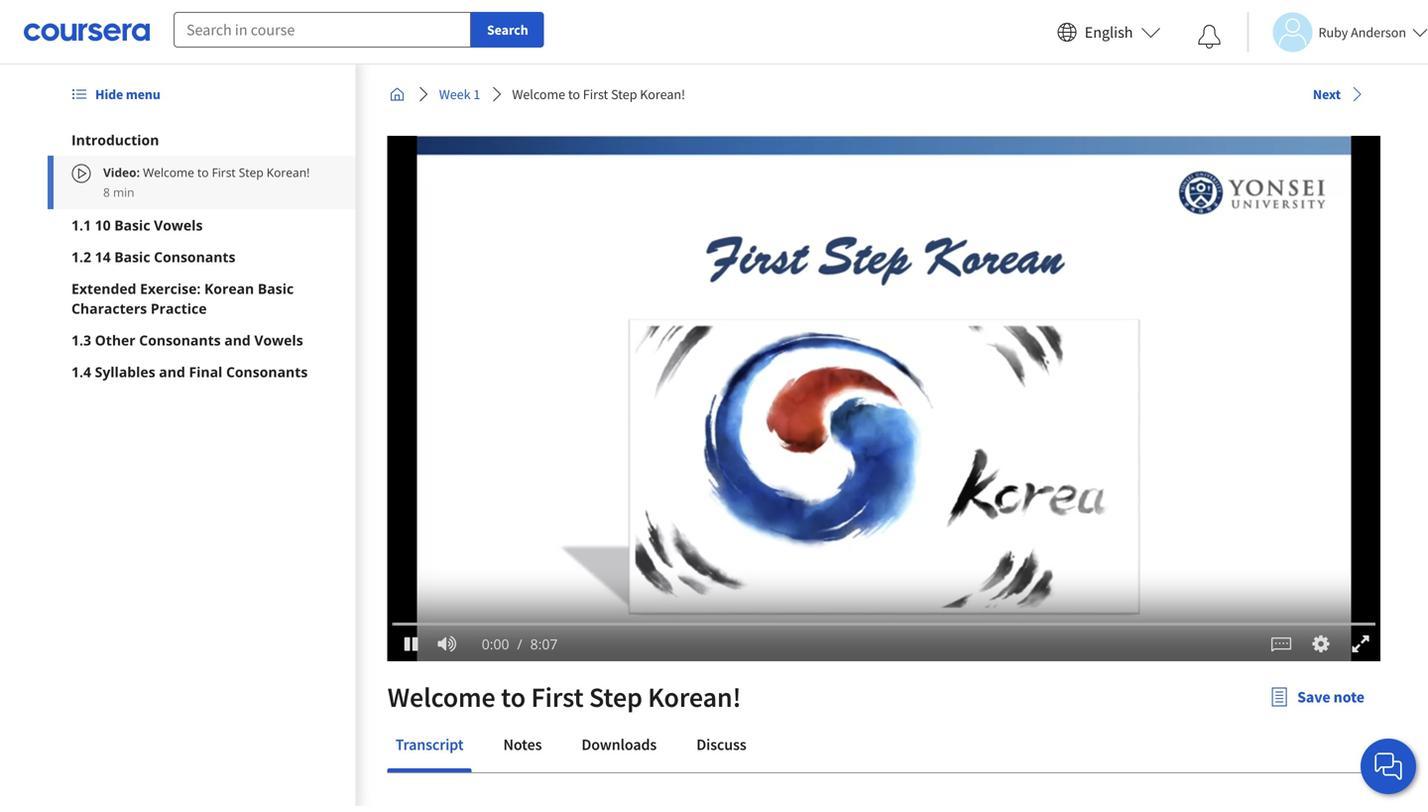 Task type: vqa. For each thing, say whether or not it's contained in the screenshot.
menu at the left top of the page
yes



Task type: locate. For each thing, give the bounding box(es) containing it.
consonants right the final
[[226, 363, 308, 381]]

0 horizontal spatial and
[[159, 363, 185, 381]]

1 vertical spatial consonants
[[139, 331, 221, 350]]

welcome
[[512, 85, 565, 103], [143, 164, 194, 181], [388, 680, 496, 715]]

notes
[[503, 735, 542, 755]]

korean
[[204, 279, 254, 298]]

step
[[611, 85, 637, 103], [239, 164, 264, 181], [589, 680, 643, 715]]

save
[[1297, 687, 1331, 707]]

korean!
[[640, 85, 685, 103], [267, 164, 310, 181], [648, 680, 741, 715]]

and left the final
[[159, 363, 185, 381]]

0 vertical spatial consonants
[[154, 247, 236, 266]]

video: welcome to first step korean! 8 min
[[103, 164, 310, 200]]

1 horizontal spatial and
[[224, 331, 251, 350]]

1 vertical spatial and
[[159, 363, 185, 381]]

characters
[[71, 299, 147, 318]]

discuss
[[696, 735, 747, 755]]

korean! inside video: welcome to first step korean! 8 min
[[267, 164, 310, 181]]

consonants inside dropdown button
[[139, 331, 221, 350]]

0 vertical spatial vowels
[[154, 216, 203, 235]]

to up the notes
[[501, 680, 526, 715]]

downloads
[[582, 735, 657, 755]]

0 vertical spatial basic
[[114, 216, 150, 235]]

1.3
[[71, 331, 91, 350]]

2 vertical spatial consonants
[[226, 363, 308, 381]]

8 minutes 07 seconds element
[[530, 635, 558, 654]]

2 vertical spatial to
[[501, 680, 526, 715]]

vowels up the 1.2 14 basic consonants "dropdown button"
[[154, 216, 203, 235]]

basic inside "dropdown button"
[[114, 247, 150, 266]]

save note
[[1297, 687, 1365, 707]]

basic right the 'korean'
[[258, 279, 294, 298]]

2 vertical spatial step
[[589, 680, 643, 715]]

1 horizontal spatial welcome
[[388, 680, 496, 715]]

basic
[[114, 216, 150, 235], [114, 247, 150, 266], [258, 279, 294, 298]]

0 minutes 00 seconds element
[[482, 635, 509, 654]]

2 vertical spatial korean!
[[648, 680, 741, 715]]

hide menu button
[[63, 76, 168, 112]]

pause image
[[402, 636, 423, 652]]

1 vertical spatial step
[[239, 164, 264, 181]]

welcome to first step korean! link
[[504, 76, 693, 112]]

consonants down practice
[[139, 331, 221, 350]]

1 vertical spatial first
[[212, 164, 236, 181]]

to
[[568, 85, 580, 103], [197, 164, 209, 181], [501, 680, 526, 715]]

vowels
[[154, 216, 203, 235], [254, 331, 303, 350]]

search button
[[471, 12, 544, 48]]

welcome to first step korean!
[[512, 85, 685, 103], [388, 680, 741, 715]]

welcome up transcript button
[[388, 680, 496, 715]]

to down introduction dropdown button
[[197, 164, 209, 181]]

discuss button
[[689, 721, 754, 769]]

0 horizontal spatial vowels
[[154, 216, 203, 235]]

week 1
[[439, 85, 480, 103]]

consonants down 1.1 10 basic vowels dropdown button
[[154, 247, 236, 266]]

1 vertical spatial welcome to first step korean!
[[388, 680, 741, 715]]

consonants
[[154, 247, 236, 266], [139, 331, 221, 350], [226, 363, 308, 381]]

1 vertical spatial to
[[197, 164, 209, 181]]

1 vertical spatial basic
[[114, 247, 150, 266]]

note
[[1334, 687, 1365, 707]]

2 horizontal spatial to
[[568, 85, 580, 103]]

next
[[1313, 85, 1341, 103]]

welcome down introduction dropdown button
[[143, 164, 194, 181]]

anderson
[[1351, 23, 1406, 41]]

and up 1.4 syllables and final consonants dropdown button
[[224, 331, 251, 350]]

1 vertical spatial vowels
[[254, 331, 303, 350]]

min
[[113, 184, 134, 200]]

1.1 10 basic vowels
[[71, 216, 203, 235]]

extended exercise: korean basic characters practice button
[[71, 279, 332, 318]]

basic right "14"
[[114, 247, 150, 266]]

2 vertical spatial first
[[531, 680, 584, 715]]

consonants inside "dropdown button"
[[154, 247, 236, 266]]

full screen image
[[1348, 634, 1374, 654]]

welcome right 1
[[512, 85, 565, 103]]

0:00
[[482, 635, 509, 654]]

related lecture content tabs tab list
[[388, 721, 1381, 773]]

welcome inside video: welcome to first step korean! 8 min
[[143, 164, 194, 181]]

introduction
[[71, 130, 159, 149]]

1 vertical spatial welcome
[[143, 164, 194, 181]]

save note button
[[1254, 673, 1381, 721]]

1 vertical spatial korean!
[[267, 164, 310, 181]]

first
[[583, 85, 608, 103], [212, 164, 236, 181], [531, 680, 584, 715]]

basic inside extended exercise: korean basic characters practice
[[258, 279, 294, 298]]

0 vertical spatial welcome
[[512, 85, 565, 103]]

basic right the 10
[[114, 216, 150, 235]]

Search in course text field
[[174, 12, 471, 48]]

0:00 / 8:07
[[482, 635, 558, 654]]

and
[[224, 331, 251, 350], [159, 363, 185, 381]]

week
[[439, 85, 471, 103]]

hide
[[95, 85, 123, 103]]

0 horizontal spatial to
[[197, 164, 209, 181]]

chat with us image
[[1373, 751, 1404, 783]]

practice
[[151, 299, 207, 318]]

0 horizontal spatial welcome
[[143, 164, 194, 181]]

downloads button
[[574, 721, 665, 769]]

next button
[[1305, 76, 1373, 112]]

ruby
[[1319, 23, 1348, 41]]

2 vertical spatial basic
[[258, 279, 294, 298]]

to right 1
[[568, 85, 580, 103]]

1 horizontal spatial vowels
[[254, 331, 303, 350]]

and inside 1.4 syllables and final consonants dropdown button
[[159, 363, 185, 381]]

0 vertical spatial and
[[224, 331, 251, 350]]

basic inside dropdown button
[[114, 216, 150, 235]]

0 vertical spatial to
[[568, 85, 580, 103]]

extended exercise: korean basic characters practice
[[71, 279, 294, 318]]

vowels up 1.4 syllables and final consonants dropdown button
[[254, 331, 303, 350]]

extended
[[71, 279, 136, 298]]

/
[[517, 635, 522, 654]]



Task type: describe. For each thing, give the bounding box(es) containing it.
0 vertical spatial step
[[611, 85, 637, 103]]

1
[[473, 85, 480, 103]]

2 horizontal spatial welcome
[[512, 85, 565, 103]]

10
[[95, 216, 111, 235]]

0 vertical spatial first
[[583, 85, 608, 103]]

hide menu
[[95, 85, 160, 103]]

2 vertical spatial welcome
[[388, 680, 496, 715]]

1.1 10 basic vowels button
[[71, 215, 332, 235]]

english button
[[1049, 0, 1169, 64]]

to inside video: welcome to first step korean! 8 min
[[197, 164, 209, 181]]

vowels inside dropdown button
[[254, 331, 303, 350]]

8
[[103, 184, 110, 200]]

introduction button
[[71, 130, 332, 150]]

1.4 syllables and final consonants button
[[71, 362, 332, 382]]

1.2
[[71, 247, 91, 266]]

final
[[189, 363, 222, 381]]

coursera image
[[24, 16, 150, 48]]

1 horizontal spatial to
[[501, 680, 526, 715]]

ruby anderson
[[1319, 23, 1406, 41]]

syllables
[[95, 363, 155, 381]]

consonants inside dropdown button
[[226, 363, 308, 381]]

home image
[[390, 86, 405, 102]]

1.3 other consonants and vowels
[[71, 331, 303, 350]]

video:
[[103, 164, 140, 181]]

1.2 14 basic consonants button
[[71, 247, 332, 267]]

first inside video: welcome to first step korean! 8 min
[[212, 164, 236, 181]]

8:07
[[530, 635, 558, 654]]

english
[[1085, 22, 1133, 42]]

ruby anderson button
[[1247, 12, 1428, 52]]

1.4
[[71, 363, 91, 381]]

1.2 14 basic consonants
[[71, 247, 236, 266]]

search
[[487, 21, 528, 39]]

14
[[95, 247, 111, 266]]

notes button
[[495, 721, 550, 769]]

vowels inside dropdown button
[[154, 216, 203, 235]]

transcript
[[395, 735, 464, 755]]

step inside video: welcome to first step korean! 8 min
[[239, 164, 264, 181]]

show notifications image
[[1198, 25, 1221, 49]]

other
[[95, 331, 136, 350]]

0 vertical spatial korean!
[[640, 85, 685, 103]]

1.4 syllables and final consonants
[[71, 363, 308, 381]]

mute image
[[434, 634, 460, 654]]

basic for vowels
[[114, 216, 150, 235]]

1.1
[[71, 216, 91, 235]]

exercise:
[[140, 279, 201, 298]]

basic for consonants
[[114, 247, 150, 266]]

and inside "1.3 other consonants and vowels" dropdown button
[[224, 331, 251, 350]]

transcript button
[[388, 721, 472, 769]]

0 vertical spatial welcome to first step korean!
[[512, 85, 685, 103]]

week 1 link
[[431, 76, 488, 112]]

1.3 other consonants and vowels button
[[71, 330, 332, 350]]

menu
[[126, 85, 160, 103]]



